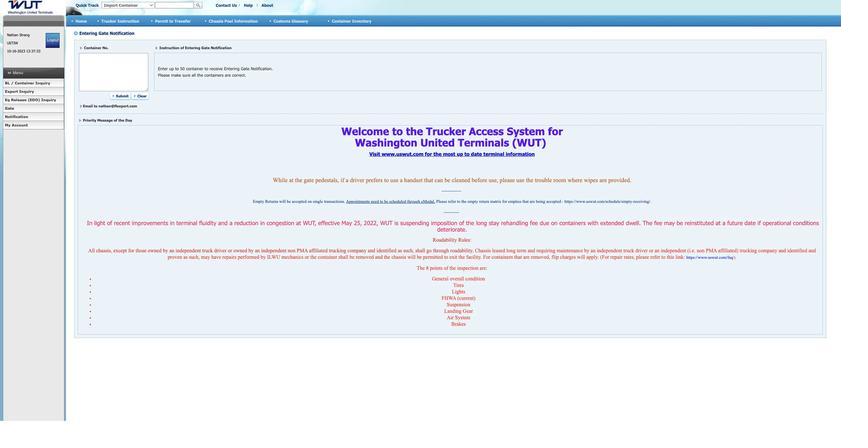 Task type: vqa. For each thing, say whether or not it's contained in the screenshot.
Eq
yes



Task type: locate. For each thing, give the bounding box(es) containing it.
trucker
[[101, 19, 116, 23]]

inquiry up export inquiry link
[[35, 81, 50, 85]]

notification
[[5, 115, 28, 119]]

0 horizontal spatial container
[[15, 81, 34, 85]]

nathan strang
[[7, 33, 30, 37]]

1 vertical spatial inquiry
[[19, 89, 34, 94]]

inquiry down bl / container inquiry
[[19, 89, 34, 94]]

my account
[[5, 123, 28, 127]]

13:37:34
[[26, 49, 40, 53]]

bl / container inquiry
[[5, 81, 50, 85]]

inquiry for (edo)
[[41, 98, 56, 102]]

2 vertical spatial inquiry
[[41, 98, 56, 102]]

bl / container inquiry link
[[3, 79, 64, 87]]

release
[[11, 98, 27, 102]]

my account link
[[3, 121, 64, 129]]

gate link
[[3, 104, 64, 113]]

1 horizontal spatial container
[[332, 19, 351, 23]]

login image
[[46, 33, 60, 48]]

inquiry
[[35, 81, 50, 85], [19, 89, 34, 94], [41, 98, 56, 102]]

contact us
[[216, 3, 237, 7]]

about
[[262, 3, 273, 7]]

to
[[169, 19, 173, 23]]

container up the export inquiry on the left
[[15, 81, 34, 85]]

us
[[232, 3, 237, 7]]

container left inventory
[[332, 19, 351, 23]]

trucker instruction
[[101, 19, 139, 23]]

quick track
[[76, 3, 99, 7]]

None text field
[[155, 2, 194, 8]]

(edo)
[[28, 98, 40, 102]]

inquiry right (edo)
[[41, 98, 56, 102]]

about link
[[262, 3, 273, 7]]

my
[[5, 123, 11, 127]]

container
[[332, 19, 351, 23], [15, 81, 34, 85]]

permit
[[155, 19, 168, 23]]

track
[[88, 3, 99, 7]]

export inquiry link
[[3, 87, 64, 96]]

eq release (edo) inquiry link
[[3, 96, 64, 104]]

0 vertical spatial inquiry
[[35, 81, 50, 85]]



Task type: describe. For each thing, give the bounding box(es) containing it.
contact
[[216, 3, 231, 7]]

chassis
[[209, 19, 223, 23]]

export
[[5, 89, 18, 94]]

2023
[[17, 49, 25, 53]]

contact us link
[[216, 3, 237, 7]]

home
[[75, 19, 87, 23]]

10-
[[7, 49, 12, 53]]

glossary
[[291, 19, 308, 23]]

inquiry for container
[[35, 81, 50, 85]]

16-
[[12, 49, 17, 53]]

customs
[[274, 19, 290, 23]]

chassis pool information
[[209, 19, 258, 23]]

permit to transfer
[[155, 19, 191, 23]]

help
[[244, 3, 253, 7]]

quick
[[76, 3, 87, 7]]

1 vertical spatial container
[[15, 81, 34, 85]]

10-16-2023 13:37:34
[[7, 49, 40, 53]]

0 vertical spatial container
[[332, 19, 351, 23]]

help link
[[244, 3, 253, 7]]

instruction
[[117, 19, 139, 23]]

container inventory
[[332, 19, 371, 23]]

ustiw
[[7, 41, 18, 45]]

information
[[234, 19, 258, 23]]

eq
[[5, 98, 10, 102]]

/
[[11, 81, 14, 85]]

customs glossary
[[274, 19, 308, 23]]

inventory
[[352, 19, 371, 23]]

export inquiry
[[5, 89, 34, 94]]

account
[[12, 123, 28, 127]]

notification link
[[3, 113, 64, 121]]

pool
[[225, 19, 233, 23]]

gate
[[5, 106, 14, 110]]

transfer
[[174, 19, 191, 23]]

strang
[[19, 33, 30, 37]]

nathan
[[7, 33, 18, 37]]

eq release (edo) inquiry
[[5, 98, 56, 102]]

bl
[[5, 81, 10, 85]]



